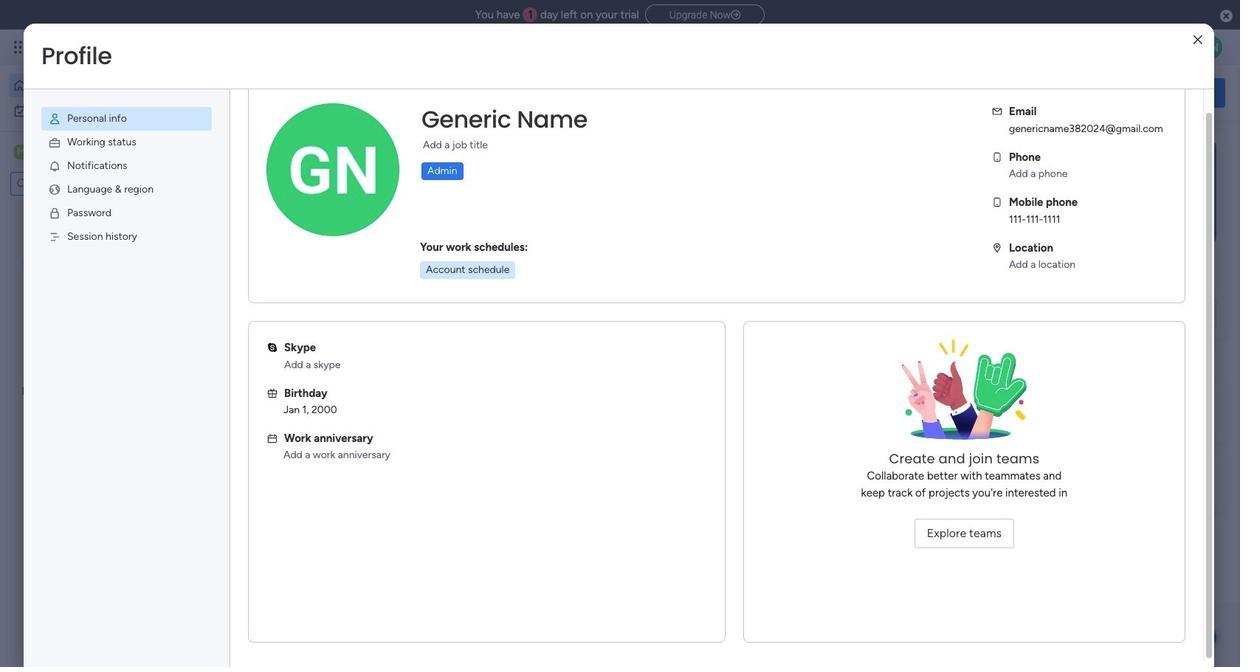 Task type: describe. For each thing, give the bounding box(es) containing it.
menu menu
[[24, 89, 230, 267]]

dapulse rightstroke image
[[731, 10, 741, 21]]

add to favorites image for 2nd component icon from the left
[[684, 299, 699, 314]]

quick search results list box
[[228, 168, 969, 363]]

select product image
[[13, 40, 28, 55]]

public board image for second component icon from the right
[[247, 299, 263, 315]]

dapulse close image
[[1221, 9, 1233, 24]]

close my workspaces image
[[228, 431, 246, 449]]

generic name image
[[1199, 35, 1223, 59]]

templates image image
[[1018, 141, 1212, 243]]

v2 user feedback image
[[1016, 84, 1027, 101]]

6 menu item from the top
[[41, 225, 212, 249]]

2 option from the top
[[9, 99, 179, 123]]

1 component image from the left
[[247, 322, 260, 336]]

close recently visited image
[[228, 150, 246, 168]]

password image
[[48, 207, 61, 220]]

Search in workspace field
[[31, 175, 106, 192]]

1 option from the top
[[9, 74, 179, 97]]

open update feed (inbox) image
[[228, 381, 246, 399]]

getting started element
[[1004, 382, 1226, 441]]

working status image
[[48, 136, 61, 149]]

language & region image
[[48, 183, 61, 196]]

0 vertical spatial workspace image
[[14, 144, 29, 160]]

4 menu item from the top
[[41, 178, 212, 202]]

no teams image
[[891, 340, 1038, 450]]



Task type: locate. For each thing, give the bounding box(es) containing it.
v2 bolt switch image
[[1131, 85, 1140, 101]]

1 vertical spatial option
[[9, 99, 179, 123]]

menu item
[[41, 107, 212, 131], [41, 131, 212, 154], [41, 154, 212, 178], [41, 178, 212, 202], [41, 202, 212, 225], [41, 225, 212, 249]]

2 add to favorites image from the left
[[684, 299, 699, 314]]

component image
[[247, 322, 260, 336], [491, 322, 504, 336]]

workspace selection element
[[14, 143, 123, 162]]

personal info image
[[48, 112, 61, 126]]

session history image
[[48, 230, 61, 244]]

1 public board image from the left
[[247, 299, 263, 315]]

None field
[[418, 104, 591, 135]]

public board image for 2nd component icon from the left
[[491, 299, 507, 315]]

option up personal info image
[[9, 74, 179, 97]]

workspace image
[[14, 144, 29, 160], [253, 475, 288, 511]]

5 menu item from the top
[[41, 202, 212, 225]]

2 public board image from the left
[[491, 299, 507, 315]]

close image
[[1194, 34, 1203, 45]]

option up workspace selection element
[[9, 99, 179, 123]]

1 horizontal spatial add to favorites image
[[684, 299, 699, 314]]

3 menu item from the top
[[41, 154, 212, 178]]

option
[[9, 74, 179, 97], [9, 99, 179, 123]]

public board image
[[247, 299, 263, 315], [491, 299, 507, 315]]

clear search image
[[107, 176, 122, 191]]

1 vertical spatial workspace image
[[253, 475, 288, 511]]

2 component image from the left
[[491, 322, 504, 336]]

0 horizontal spatial public board image
[[247, 299, 263, 315]]

0 horizontal spatial workspace image
[[14, 144, 29, 160]]

1 horizontal spatial workspace image
[[253, 475, 288, 511]]

1 horizontal spatial component image
[[491, 322, 504, 336]]

0 vertical spatial option
[[9, 74, 179, 97]]

help center element
[[1004, 453, 1226, 512]]

1 horizontal spatial public board image
[[491, 299, 507, 315]]

0 horizontal spatial component image
[[247, 322, 260, 336]]

1 add to favorites image from the left
[[440, 299, 455, 314]]

0 horizontal spatial add to favorites image
[[440, 299, 455, 314]]

notifications image
[[48, 160, 61, 173]]

2 menu item from the top
[[41, 131, 212, 154]]

1 menu item from the top
[[41, 107, 212, 131]]

add to favorites image for second component icon from the right
[[440, 299, 455, 314]]

add to favorites image
[[440, 299, 455, 314], [684, 299, 699, 314]]



Task type: vqa. For each thing, say whether or not it's contained in the screenshot.
add a birthday date field
no



